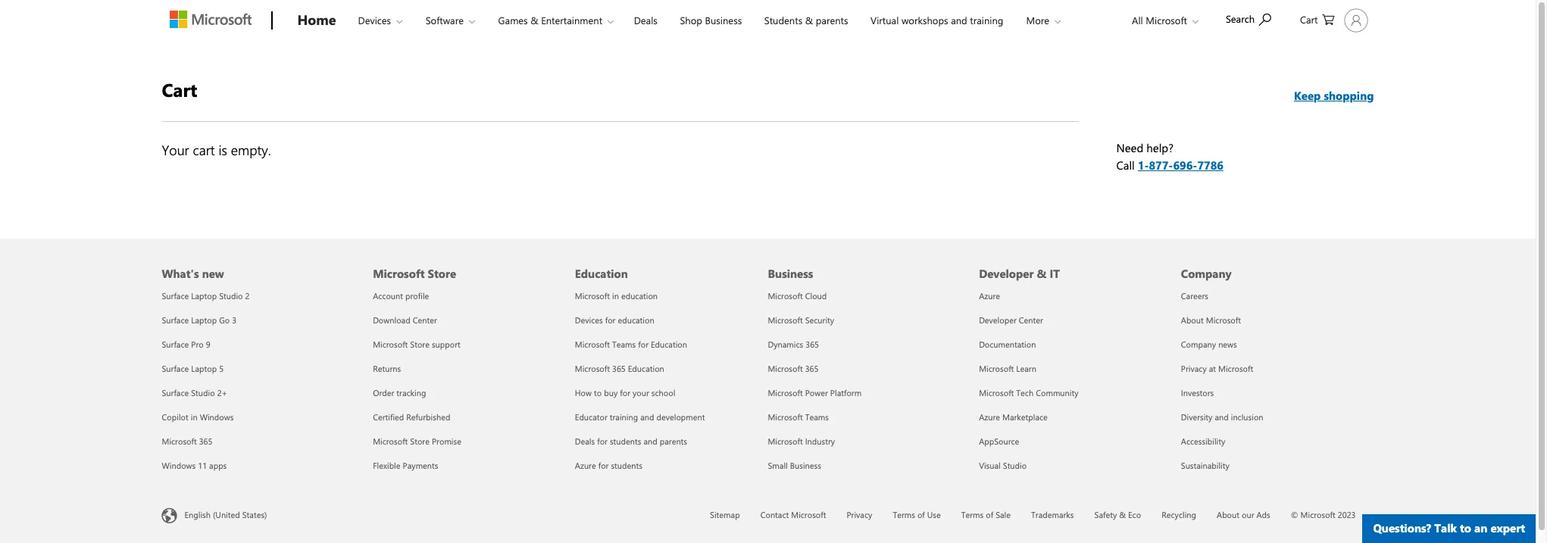 Task type: locate. For each thing, give the bounding box(es) containing it.
profile
[[405, 290, 429, 302]]

educator
[[575, 411, 608, 423]]

studio left 2
[[219, 290, 243, 302]]

support
[[432, 339, 461, 350]]

1 horizontal spatial about
[[1217, 509, 1240, 521]]

industry
[[805, 436, 835, 447]]

your
[[162, 141, 189, 159]]

© microsoft 2023
[[1291, 509, 1356, 521]]

1 terms from the left
[[893, 509, 915, 521]]

teams
[[612, 339, 636, 350], [805, 411, 829, 423]]

company news link
[[1181, 339, 1237, 350]]

0 vertical spatial teams
[[612, 339, 636, 350]]

about left our on the bottom of page
[[1217, 509, 1240, 521]]

1 horizontal spatial windows
[[200, 411, 234, 423]]

1 horizontal spatial terms
[[961, 509, 984, 521]]

developer for developer center
[[979, 314, 1017, 326]]

& right games
[[531, 14, 538, 27]]

2 vertical spatial education
[[628, 363, 664, 374]]

eco
[[1128, 509, 1141, 521]]

0 horizontal spatial of
[[918, 509, 925, 521]]

1 horizontal spatial to
[[1460, 521, 1472, 536]]

2 vertical spatial azure
[[575, 460, 596, 471]]

2 horizontal spatial studio
[[1003, 460, 1027, 471]]

developer for developer & it
[[979, 266, 1034, 281]]

sustainability link
[[1181, 460, 1230, 471]]

1 company from the top
[[1181, 266, 1232, 281]]

1 vertical spatial to
[[1460, 521, 1472, 536]]

microsoft store heading
[[373, 239, 557, 284]]

devices inside footer resource links element
[[575, 314, 603, 326]]

0 horizontal spatial parents
[[660, 436, 687, 447]]

in up devices for education
[[612, 290, 619, 302]]

microsoft tech community link
[[979, 387, 1079, 399]]

center for developer
[[1019, 314, 1043, 326]]

2 of from the left
[[986, 509, 994, 521]]

training down how to buy for your school link
[[610, 411, 638, 423]]

sitemap link
[[710, 509, 740, 521]]

laptop down new
[[191, 290, 217, 302]]

0 vertical spatial about
[[1181, 314, 1204, 326]]

students for azure
[[611, 460, 643, 471]]

0 vertical spatial windows
[[200, 411, 234, 423]]

0 horizontal spatial privacy
[[847, 509, 872, 521]]

education up your
[[628, 363, 664, 374]]

cart right search search box at the right
[[1300, 13, 1318, 26]]

parents right students
[[816, 14, 848, 27]]

1 vertical spatial privacy
[[847, 509, 872, 521]]

1 surface from the top
[[162, 290, 189, 302]]

0 horizontal spatial to
[[594, 387, 602, 399]]

azure down educator
[[575, 460, 596, 471]]

0 vertical spatial company
[[1181, 266, 1232, 281]]

1 vertical spatial teams
[[805, 411, 829, 423]]

365 up microsoft power platform
[[805, 363, 819, 374]]

go
[[219, 314, 230, 326]]

devices for devices
[[358, 14, 391, 27]]

2 vertical spatial store
[[410, 436, 430, 447]]

0 vertical spatial education
[[621, 290, 658, 302]]

your cart is empty.
[[162, 141, 271, 159]]

about inside footer resource links element
[[1181, 314, 1204, 326]]

terms of use
[[893, 509, 941, 521]]

microsoft up microsoft industry
[[768, 411, 803, 423]]

developer inside developer & it "heading"
[[979, 266, 1034, 281]]

1 horizontal spatial cart
[[1300, 13, 1318, 26]]

community
[[1036, 387, 1079, 399]]

surface up surface pro 9
[[162, 314, 189, 326]]

©
[[1291, 509, 1298, 521]]

1 vertical spatial cart
[[162, 77, 197, 102]]

about our ads
[[1217, 509, 1271, 521]]

microsoft 365 education link
[[575, 363, 664, 374]]

news
[[1219, 339, 1237, 350]]

parents down development
[[660, 436, 687, 447]]

company up careers link
[[1181, 266, 1232, 281]]

1 vertical spatial company
[[1181, 339, 1216, 350]]

& left eco
[[1119, 509, 1126, 521]]

microsoft teams for education link
[[575, 339, 687, 350]]

1 horizontal spatial teams
[[805, 411, 829, 423]]

cart up 'your'
[[162, 77, 197, 102]]

studio for visual studio
[[1003, 460, 1027, 471]]

azure marketplace link
[[979, 411, 1048, 423]]

1 laptop from the top
[[191, 290, 217, 302]]

1 developer from the top
[[979, 266, 1034, 281]]

1 vertical spatial deals
[[575, 436, 595, 447]]

1 vertical spatial parents
[[660, 436, 687, 447]]

sustainability
[[1181, 460, 1230, 471]]

deals for deals
[[634, 14, 658, 27]]

copilot
[[162, 411, 188, 423]]

microsoft up devices for education
[[575, 290, 610, 302]]

in right the copilot
[[191, 411, 198, 423]]

for up azure for students link on the bottom left of page
[[597, 436, 608, 447]]

microsoft 365 link up windows 11 apps
[[162, 436, 213, 447]]

studio left the 2+
[[191, 387, 215, 399]]

1 vertical spatial store
[[410, 339, 430, 350]]

surface studio 2+ link
[[162, 387, 227, 399]]

visual
[[979, 460, 1001, 471]]

microsoft down dynamics
[[768, 363, 803, 374]]

azure up appsource link
[[979, 411, 1000, 423]]

0 horizontal spatial training
[[610, 411, 638, 423]]

our
[[1242, 509, 1254, 521]]

dynamics 365 link
[[768, 339, 819, 350]]

1 horizontal spatial of
[[986, 509, 994, 521]]

microsoft down "download"
[[373, 339, 408, 350]]

business up microsoft cloud link
[[768, 266, 813, 281]]

2 surface from the top
[[162, 314, 189, 326]]

company down about microsoft link
[[1181, 339, 1216, 350]]

1-877-696-7786 link
[[1138, 157, 1224, 172]]

business inside heading
[[768, 266, 813, 281]]

privacy link
[[847, 509, 872, 521]]

microsoft up news
[[1206, 314, 1241, 326]]

0 horizontal spatial windows
[[162, 460, 196, 471]]

business right shop
[[705, 14, 742, 27]]

&
[[531, 14, 538, 27], [805, 14, 813, 27], [1037, 266, 1047, 281], [1119, 509, 1126, 521]]

3 laptop from the top
[[191, 363, 217, 374]]

1 horizontal spatial parents
[[816, 14, 848, 27]]

store inside microsoft store "heading"
[[428, 266, 456, 281]]

1 horizontal spatial microsoft 365
[[768, 363, 819, 374]]

contact microsoft link
[[760, 509, 826, 521]]

0 horizontal spatial studio
[[191, 387, 215, 399]]

inclusion
[[1231, 411, 1264, 423]]

center
[[413, 314, 437, 326], [1019, 314, 1043, 326]]

surface down surface pro 9
[[162, 363, 189, 374]]

terms
[[893, 509, 915, 521], [961, 509, 984, 521]]

2 center from the left
[[1019, 314, 1043, 326]]

microsoft
[[1146, 14, 1187, 27], [373, 266, 425, 281], [575, 290, 610, 302], [768, 290, 803, 302], [768, 314, 803, 326], [1206, 314, 1241, 326], [373, 339, 408, 350], [575, 339, 610, 350], [575, 363, 610, 374], [768, 363, 803, 374], [979, 363, 1014, 374], [1219, 363, 1254, 374], [768, 387, 803, 399], [979, 387, 1014, 399], [768, 411, 803, 423], [162, 436, 197, 447], [373, 436, 408, 447], [768, 436, 803, 447], [791, 509, 826, 521], [1301, 509, 1336, 521]]

0 vertical spatial azure
[[979, 290, 1000, 302]]

1 vertical spatial microsoft 365
[[162, 436, 213, 447]]

deals inside deals link
[[634, 14, 658, 27]]

0 vertical spatial microsoft 365 link
[[768, 363, 819, 374]]

cart
[[1300, 13, 1318, 26], [162, 77, 197, 102]]

and down educator training and development link
[[644, 436, 658, 447]]

1 vertical spatial in
[[191, 411, 198, 423]]

laptop
[[191, 290, 217, 302], [191, 314, 217, 326], [191, 363, 217, 374]]

0 vertical spatial privacy
[[1181, 363, 1207, 374]]

azure for azure marketplace
[[979, 411, 1000, 423]]

for
[[605, 314, 616, 326], [638, 339, 649, 350], [620, 387, 630, 399], [597, 436, 608, 447], [598, 460, 609, 471]]

business heading
[[768, 239, 961, 284]]

laptop left go
[[191, 314, 217, 326]]

microsoft learn
[[979, 363, 1037, 374]]

1 of from the left
[[918, 509, 925, 521]]

states)
[[242, 509, 267, 520]]

cloud
[[805, 290, 827, 302]]

2 developer from the top
[[979, 314, 1017, 326]]

1 horizontal spatial in
[[612, 290, 619, 302]]

2 vertical spatial business
[[790, 460, 821, 471]]

developer & it
[[979, 266, 1060, 281]]

of left sale
[[986, 509, 994, 521]]

education heading
[[575, 239, 759, 284]]

center down profile
[[413, 314, 437, 326]]

deals down educator
[[575, 436, 595, 447]]

company for company news
[[1181, 339, 1216, 350]]

contact microsoft
[[760, 509, 826, 521]]

store for microsoft store promise
[[410, 436, 430, 447]]

4 surface from the top
[[162, 363, 189, 374]]

microsoft up microsoft security link
[[768, 290, 803, 302]]

certified refurbished link
[[373, 411, 450, 423]]

0 horizontal spatial in
[[191, 411, 198, 423]]

training left more
[[970, 14, 1004, 27]]

0 vertical spatial business
[[705, 14, 742, 27]]

teams up microsoft 365 education link
[[612, 339, 636, 350]]

3 surface from the top
[[162, 339, 189, 350]]

terms left use
[[893, 509, 915, 521]]

2 terms from the left
[[961, 509, 984, 521]]

1 horizontal spatial deals
[[634, 14, 658, 27]]

company
[[1181, 266, 1232, 281], [1181, 339, 1216, 350]]

0 vertical spatial devices
[[358, 14, 391, 27]]

developer center link
[[979, 314, 1043, 326]]

education
[[621, 290, 658, 302], [618, 314, 654, 326]]

microsoft down devices for education
[[575, 339, 610, 350]]

microsoft learn link
[[979, 363, 1037, 374]]

& inside dropdown button
[[531, 14, 538, 27]]

account profile
[[373, 290, 429, 302]]

education
[[575, 266, 628, 281], [651, 339, 687, 350], [628, 363, 664, 374]]

safety & eco link
[[1095, 509, 1141, 521]]

deals left shop
[[634, 14, 658, 27]]

microsoft power platform
[[768, 387, 862, 399]]

education up the school
[[651, 339, 687, 350]]

azure for students
[[575, 460, 643, 471]]

0 vertical spatial education
[[575, 266, 628, 281]]

microsoft right all
[[1146, 14, 1187, 27]]

students for deals
[[610, 436, 641, 447]]

surface left pro
[[162, 339, 189, 350]]

0 vertical spatial to
[[594, 387, 602, 399]]

1 vertical spatial education
[[618, 314, 654, 326]]

microsoft industry
[[768, 436, 835, 447]]

talk
[[1435, 521, 1457, 536]]

1 vertical spatial developer
[[979, 314, 1017, 326]]

new
[[202, 266, 224, 281]]

& for safety
[[1119, 509, 1126, 521]]

privacy left at at the right bottom of page
[[1181, 363, 1207, 374]]

microsoft up small
[[768, 436, 803, 447]]

microsoft 365 link down dynamics 365 link
[[768, 363, 819, 374]]

and right diversity
[[1215, 411, 1229, 423]]

1 vertical spatial devices
[[575, 314, 603, 326]]

to left buy
[[594, 387, 602, 399]]

microsoft 365 link
[[768, 363, 819, 374], [162, 436, 213, 447]]

2 vertical spatial laptop
[[191, 363, 217, 374]]

1 vertical spatial training
[[610, 411, 638, 423]]

1 vertical spatial microsoft 365 link
[[162, 436, 213, 447]]

microsoft up account profile link
[[373, 266, 425, 281]]

business for shop
[[705, 14, 742, 27]]

surface up the copilot
[[162, 387, 189, 399]]

1 vertical spatial about
[[1217, 509, 1240, 521]]

privacy for privacy link
[[847, 509, 872, 521]]

1 vertical spatial education
[[651, 339, 687, 350]]

developer down azure link
[[979, 314, 1017, 326]]

company inside heading
[[1181, 266, 1232, 281]]

games & entertainment
[[498, 14, 602, 27]]

1 vertical spatial students
[[611, 460, 643, 471]]

studio right visual at right
[[1003, 460, 1027, 471]]

education for devices for education
[[618, 314, 654, 326]]

deals inside footer resource links element
[[575, 436, 595, 447]]

microsoft teams for education
[[575, 339, 687, 350]]

surface laptop 5
[[162, 363, 224, 374]]

devices right home
[[358, 14, 391, 27]]

store for microsoft store support
[[410, 339, 430, 350]]

microsoft down certified
[[373, 436, 408, 447]]

1 horizontal spatial privacy
[[1181, 363, 1207, 374]]

surface
[[162, 290, 189, 302], [162, 314, 189, 326], [162, 339, 189, 350], [162, 363, 189, 374], [162, 387, 189, 399]]

developer up azure link
[[979, 266, 1034, 281]]

business down microsoft industry
[[790, 460, 821, 471]]

diversity and inclusion
[[1181, 411, 1264, 423]]

0 vertical spatial students
[[610, 436, 641, 447]]

returns link
[[373, 363, 401, 374]]

0 vertical spatial laptop
[[191, 290, 217, 302]]

laptop left 5
[[191, 363, 217, 374]]

trademarks
[[1031, 509, 1074, 521]]

5 surface from the top
[[162, 387, 189, 399]]

education up devices for education
[[621, 290, 658, 302]]

& right students
[[805, 14, 813, 27]]

0 horizontal spatial microsoft 365
[[162, 436, 213, 447]]

parents inside footer resource links element
[[660, 436, 687, 447]]

windows left 11
[[162, 460, 196, 471]]

surface laptop studio 2 link
[[162, 290, 250, 302]]

2 vertical spatial studio
[[1003, 460, 1027, 471]]

0 horizontal spatial about
[[1181, 314, 1204, 326]]

privacy left terms of use
[[847, 509, 872, 521]]

0 horizontal spatial microsoft 365 link
[[162, 436, 213, 447]]

promise
[[432, 436, 461, 447]]

1 vertical spatial laptop
[[191, 314, 217, 326]]

education up microsoft teams for education
[[618, 314, 654, 326]]

devices down "microsoft in education" link
[[575, 314, 603, 326]]

questions? talk to an expert
[[1373, 521, 1525, 536]]

all microsoft
[[1132, 14, 1187, 27]]

0 vertical spatial cart
[[1300, 13, 1318, 26]]

azure up developer center on the bottom right of the page
[[979, 290, 1000, 302]]

terms left sale
[[961, 509, 984, 521]]

microsoft down documentation on the right bottom of page
[[979, 363, 1014, 374]]

& for games
[[531, 14, 538, 27]]

microsoft 365 up windows 11 apps
[[162, 436, 213, 447]]

safety
[[1095, 509, 1117, 521]]

microsoft store promise link
[[373, 436, 461, 447]]

privacy for privacy at microsoft
[[1181, 363, 1207, 374]]

microsoft inside "heading"
[[373, 266, 425, 281]]

0 horizontal spatial terms
[[893, 509, 915, 521]]

home link
[[290, 1, 344, 42]]

2 laptop from the top
[[191, 314, 217, 326]]

0 vertical spatial in
[[612, 290, 619, 302]]

0 vertical spatial training
[[970, 14, 1004, 27]]

& inside "heading"
[[1037, 266, 1047, 281]]

business for small
[[790, 460, 821, 471]]

store up profile
[[428, 266, 456, 281]]

terms of sale link
[[961, 509, 1011, 521]]

accessibility
[[1181, 436, 1226, 447]]

1 horizontal spatial devices
[[575, 314, 603, 326]]

of left use
[[918, 509, 925, 521]]

surface down what's
[[162, 290, 189, 302]]

2 company from the top
[[1181, 339, 1216, 350]]

privacy inside footer resource links element
[[1181, 363, 1207, 374]]

students down deals for students and parents
[[611, 460, 643, 471]]

center up documentation 'link'
[[1019, 314, 1043, 326]]

0 horizontal spatial devices
[[358, 14, 391, 27]]

about down careers
[[1181, 314, 1204, 326]]

1 horizontal spatial training
[[970, 14, 1004, 27]]

0 vertical spatial parents
[[816, 14, 848, 27]]

0 vertical spatial store
[[428, 266, 456, 281]]

is
[[219, 141, 227, 159]]

1 horizontal spatial studio
[[219, 290, 243, 302]]

0 vertical spatial deals
[[634, 14, 658, 27]]

devices inside devices dropdown button
[[358, 14, 391, 27]]

about microsoft
[[1181, 314, 1241, 326]]

microsoft 365 down dynamics 365 link
[[768, 363, 819, 374]]

parents inside students & parents link
[[816, 14, 848, 27]]

students down educator training and development
[[610, 436, 641, 447]]

teams down power at the bottom right of page
[[805, 411, 829, 423]]

0 horizontal spatial deals
[[575, 436, 595, 447]]

training inside footer resource links element
[[610, 411, 638, 423]]

education up "microsoft in education" link
[[575, 266, 628, 281]]

1 horizontal spatial center
[[1019, 314, 1043, 326]]

0 horizontal spatial teams
[[612, 339, 636, 350]]

education inside education heading
[[575, 266, 628, 281]]

help?
[[1147, 140, 1174, 155]]

& left it
[[1037, 266, 1047, 281]]

0 vertical spatial developer
[[979, 266, 1034, 281]]

1 vertical spatial business
[[768, 266, 813, 281]]

deals for deals for students and parents
[[575, 436, 595, 447]]

refurbished
[[406, 411, 450, 423]]

microsoft cloud
[[768, 290, 827, 302]]

windows down the 2+
[[200, 411, 234, 423]]

for down microsoft in education
[[605, 314, 616, 326]]

store up payments
[[410, 436, 430, 447]]

store left support
[[410, 339, 430, 350]]

1 vertical spatial azure
[[979, 411, 1000, 423]]

1 vertical spatial studio
[[191, 387, 215, 399]]

0 horizontal spatial cart
[[162, 77, 197, 102]]

to left an
[[1460, 521, 1472, 536]]

microsoft right contact
[[791, 509, 826, 521]]

1 center from the left
[[413, 314, 437, 326]]

accessibility link
[[1181, 436, 1226, 447]]

0 horizontal spatial center
[[413, 314, 437, 326]]

for down deals for students and parents link
[[598, 460, 609, 471]]

school
[[652, 387, 675, 399]]

for for azure
[[598, 460, 609, 471]]



Task type: describe. For each thing, give the bounding box(es) containing it.
laptop for go
[[191, 314, 217, 326]]

laptop for 5
[[191, 363, 217, 374]]

365 down security
[[806, 339, 819, 350]]

how to buy for your school link
[[575, 387, 675, 399]]

microsoft store
[[373, 266, 456, 281]]

2
[[245, 290, 250, 302]]

microsoft security
[[768, 314, 834, 326]]

about for about our ads
[[1217, 509, 1240, 521]]

small
[[768, 460, 788, 471]]

and down your
[[640, 411, 654, 423]]

visual studio link
[[979, 460, 1027, 471]]

english
[[185, 509, 211, 520]]

& for students
[[805, 14, 813, 27]]

azure marketplace
[[979, 411, 1048, 423]]

all
[[1132, 14, 1143, 27]]

to inside popup button
[[1460, 521, 1472, 536]]

terms of sale
[[961, 509, 1011, 521]]

about our ads link
[[1217, 509, 1271, 521]]

teams for microsoft teams for education
[[612, 339, 636, 350]]

platform
[[830, 387, 862, 399]]

learn
[[1016, 363, 1037, 374]]

it
[[1050, 266, 1060, 281]]

about for about microsoft
[[1181, 314, 1204, 326]]

company heading
[[1181, 239, 1365, 284]]

for for deals
[[597, 436, 608, 447]]

in for windows
[[191, 411, 198, 423]]

contact
[[760, 509, 789, 521]]

small business link
[[768, 460, 821, 471]]

to inside footer resource links element
[[594, 387, 602, 399]]

an
[[1475, 521, 1488, 536]]

surface for surface pro 9
[[162, 339, 189, 350]]

azure link
[[979, 290, 1000, 302]]

laptop for studio
[[191, 290, 217, 302]]

devices for education link
[[575, 314, 654, 326]]

9
[[206, 339, 210, 350]]

microsoft up how
[[575, 363, 610, 374]]

365 up 'how to buy for your school'
[[612, 363, 626, 374]]

what's new heading
[[162, 239, 355, 284]]

order tracking link
[[373, 387, 426, 399]]

flexible
[[373, 460, 401, 471]]

in for education
[[612, 290, 619, 302]]

copilot in windows
[[162, 411, 234, 423]]

what's
[[162, 266, 199, 281]]

azure for students link
[[575, 460, 643, 471]]

expert
[[1491, 521, 1525, 536]]

microsoft right at at the right bottom of page
[[1219, 363, 1254, 374]]

devices for devices for education
[[575, 314, 603, 326]]

877-
[[1149, 157, 1173, 172]]

Search search field
[[1218, 2, 1287, 35]]

devices for education
[[575, 314, 654, 326]]

students & parents
[[764, 14, 848, 27]]

documentation link
[[979, 339, 1036, 350]]

educator training and development link
[[575, 411, 705, 423]]

all microsoft button
[[1120, 1, 1206, 39]]

footer resource links element
[[85, 239, 1451, 484]]

more button
[[1014, 1, 1073, 39]]

deals link
[[627, 1, 664, 37]]

home
[[297, 11, 336, 29]]

shop
[[680, 14, 702, 27]]

store for microsoft store
[[428, 266, 456, 281]]

microsoft image
[[169, 11, 251, 28]]

shop business link
[[673, 1, 749, 37]]

need
[[1117, 140, 1144, 155]]

5
[[219, 363, 224, 374]]

microsoft down microsoft learn link
[[979, 387, 1014, 399]]

search button
[[1219, 2, 1278, 35]]

for for devices
[[605, 314, 616, 326]]

small business
[[768, 460, 821, 471]]

0 vertical spatial studio
[[219, 290, 243, 302]]

certified refurbished
[[373, 411, 450, 423]]

careers
[[1181, 290, 1209, 302]]

0 vertical spatial microsoft 365
[[768, 363, 819, 374]]

company for company
[[1181, 266, 1232, 281]]

surface for surface laptop go 3
[[162, 314, 189, 326]]

deals for students and parents link
[[575, 436, 687, 447]]

copilot in windows link
[[162, 411, 234, 423]]

terms for terms of use
[[893, 509, 915, 521]]

shopping
[[1324, 88, 1374, 103]]

surface for surface laptop studio 2
[[162, 290, 189, 302]]

surface for surface studio 2+
[[162, 387, 189, 399]]

(united
[[213, 509, 240, 520]]

of for sale
[[986, 509, 994, 521]]

terms for terms of sale
[[961, 509, 984, 521]]

microsoft store support
[[373, 339, 461, 350]]

microsoft inside dropdown button
[[1146, 14, 1187, 27]]

developer & it heading
[[979, 239, 1163, 284]]

order
[[373, 387, 394, 399]]

more
[[1026, 14, 1050, 27]]

software button
[[413, 1, 487, 39]]

cart
[[193, 141, 215, 159]]

microsoft industry link
[[768, 436, 835, 447]]

tracking
[[397, 387, 426, 399]]

for right buy
[[620, 387, 630, 399]]

surface pro 9 link
[[162, 339, 210, 350]]

microsoft security link
[[768, 314, 834, 326]]

about microsoft link
[[1181, 314, 1241, 326]]

what's new
[[162, 266, 224, 281]]

safety & eco
[[1095, 509, 1141, 521]]

dynamics 365
[[768, 339, 819, 350]]

education for microsoft in education
[[621, 290, 658, 302]]

order tracking
[[373, 387, 426, 399]]

azure for azure link
[[979, 290, 1000, 302]]

studio for surface studio 2+
[[191, 387, 215, 399]]

for up microsoft 365 education link
[[638, 339, 649, 350]]

payments
[[403, 460, 438, 471]]

microsoft up microsoft teams
[[768, 387, 803, 399]]

ads
[[1257, 509, 1271, 521]]

microsoft up dynamics
[[768, 314, 803, 326]]

365 up 11
[[199, 436, 213, 447]]

windows 11 apps link
[[162, 460, 227, 471]]

microsoft store promise
[[373, 436, 461, 447]]

1 vertical spatial windows
[[162, 460, 196, 471]]

questions? talk to an expert button
[[1363, 515, 1536, 543]]

microsoft right the ©
[[1301, 509, 1336, 521]]

documentation
[[979, 339, 1036, 350]]

azure for azure for students
[[575, 460, 596, 471]]

center for microsoft
[[413, 314, 437, 326]]

& for developer
[[1037, 266, 1047, 281]]

surface pro 9
[[162, 339, 210, 350]]

appsource
[[979, 436, 1019, 447]]

certified
[[373, 411, 404, 423]]

and right workshops
[[951, 14, 967, 27]]

of for use
[[918, 509, 925, 521]]

sale
[[996, 509, 1011, 521]]

1 horizontal spatial microsoft 365 link
[[768, 363, 819, 374]]

surface for surface laptop 5
[[162, 363, 189, 374]]

development
[[657, 411, 705, 423]]

students & parents link
[[758, 1, 855, 37]]

deals for students and parents
[[575, 436, 687, 447]]

account profile link
[[373, 290, 429, 302]]

teams for microsoft teams
[[805, 411, 829, 423]]

3
[[232, 314, 237, 326]]

microsoft teams
[[768, 411, 829, 423]]

sitemap
[[710, 509, 740, 521]]

microsoft down the copilot
[[162, 436, 197, 447]]

microsoft in education
[[575, 290, 658, 302]]



Task type: vqa. For each thing, say whether or not it's contained in the screenshot.


